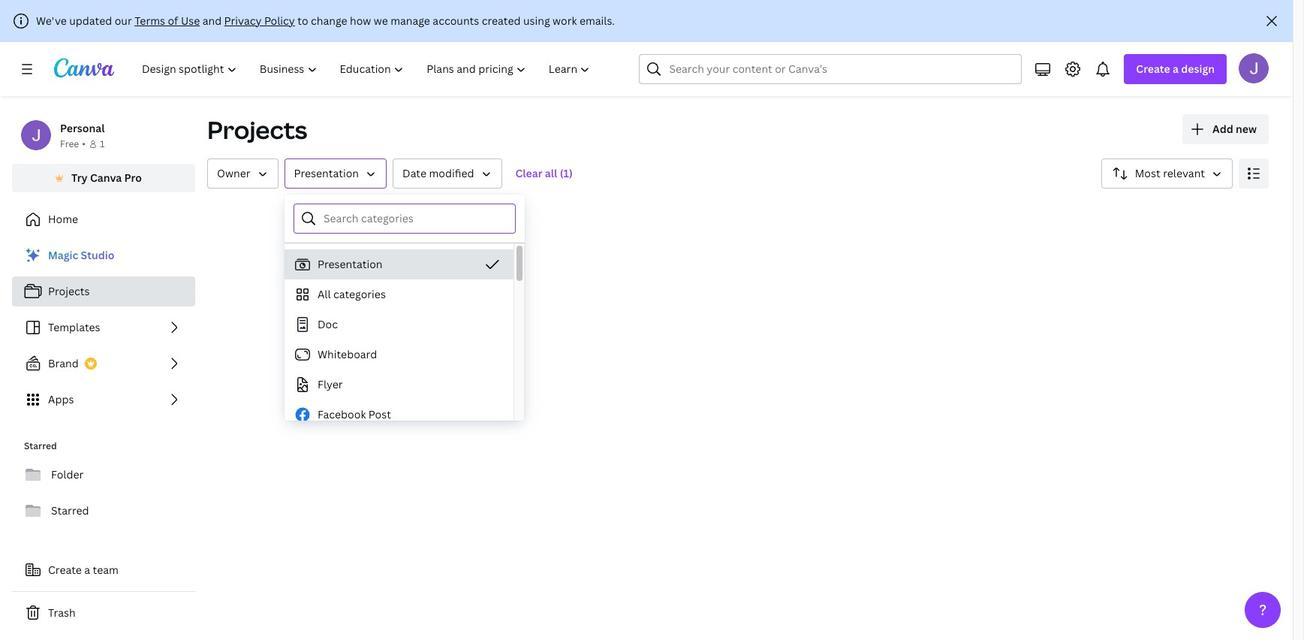 Task type: describe. For each thing, give the bounding box(es) containing it.
Search categories search field
[[324, 204, 506, 233]]

magic
[[48, 248, 78, 262]]

list containing magic studio
[[12, 240, 195, 415]]

clear all (1)
[[516, 166, 573, 180]]

of
[[168, 14, 178, 28]]

trash link
[[12, 598, 195, 628]]

doc option
[[285, 310, 514, 340]]

apps link
[[12, 385, 195, 415]]

emails.
[[580, 14, 615, 28]]

studio
[[81, 248, 115, 262]]

all categories
[[318, 287, 386, 301]]

add new button
[[1183, 114, 1270, 144]]

a for design
[[1174, 62, 1179, 76]]

design
[[1182, 62, 1216, 76]]

folder link
[[12, 460, 195, 490]]

accounts
[[433, 14, 480, 28]]

flyer
[[318, 377, 343, 391]]

presentation button
[[285, 249, 514, 279]]

top level navigation element
[[132, 54, 604, 84]]

starred inside button
[[51, 503, 89, 518]]

to
[[298, 14, 308, 28]]

create for create a design
[[1137, 62, 1171, 76]]

canva
[[90, 171, 122, 185]]

home link
[[12, 204, 195, 234]]

most relevant
[[1136, 166, 1206, 180]]

try canva pro button
[[12, 164, 195, 192]]

Category button
[[284, 159, 387, 189]]

work
[[553, 14, 577, 28]]

(1)
[[560, 166, 573, 180]]

updated
[[69, 14, 112, 28]]

we
[[374, 14, 388, 28]]

privacy
[[224, 14, 262, 28]]

facebook post button
[[285, 400, 514, 430]]

flyer button
[[285, 370, 514, 400]]

our
[[115, 14, 132, 28]]

presentation option
[[285, 249, 514, 279]]

apps
[[48, 392, 74, 406]]

we've
[[36, 14, 67, 28]]

trash
[[48, 606, 76, 620]]

date modified
[[403, 166, 474, 180]]

using
[[524, 14, 550, 28]]

all categories option
[[285, 279, 514, 310]]

0 vertical spatial starred
[[24, 440, 57, 452]]

facebook post option
[[285, 400, 514, 430]]

manage
[[391, 14, 430, 28]]

brand
[[48, 356, 79, 370]]

all
[[545, 166, 558, 180]]

team
[[93, 563, 119, 577]]

add
[[1213, 122, 1234, 136]]

terms
[[135, 14, 165, 28]]

pro
[[124, 171, 142, 185]]

clear all (1) link
[[508, 159, 581, 189]]



Task type: vqa. For each thing, say whether or not it's contained in the screenshot.
Greg Robinson image
no



Task type: locate. For each thing, give the bounding box(es) containing it.
policy
[[264, 14, 295, 28]]

0 horizontal spatial create
[[48, 563, 82, 577]]

0 horizontal spatial a
[[84, 563, 90, 577]]

1 horizontal spatial projects
[[207, 113, 308, 146]]

Search search field
[[670, 55, 993, 83]]

privacy policy link
[[224, 14, 295, 28]]

relevant
[[1164, 166, 1206, 180]]

1 vertical spatial projects
[[48, 284, 90, 298]]

0 vertical spatial projects
[[207, 113, 308, 146]]

•
[[82, 137, 86, 150]]

free
[[60, 137, 79, 150]]

change
[[311, 14, 348, 28]]

a left team
[[84, 563, 90, 577]]

add new
[[1213, 122, 1258, 136]]

brand link
[[12, 349, 195, 379]]

a inside dropdown button
[[1174, 62, 1179, 76]]

facebook
[[318, 407, 366, 421]]

1 vertical spatial starred
[[51, 503, 89, 518]]

None search field
[[640, 54, 1023, 84]]

doc button
[[285, 310, 514, 340]]

1 vertical spatial create
[[48, 563, 82, 577]]

templates link
[[12, 313, 195, 343]]

whiteboard
[[318, 347, 377, 361]]

0 vertical spatial a
[[1174, 62, 1179, 76]]

create for create a team
[[48, 563, 82, 577]]

categories
[[334, 287, 386, 301]]

all
[[318, 287, 331, 301]]

starred
[[24, 440, 57, 452], [51, 503, 89, 518]]

most
[[1136, 166, 1161, 180]]

folder
[[51, 467, 84, 482]]

magic studio link
[[12, 240, 195, 270]]

Owner button
[[207, 159, 278, 189]]

new
[[1237, 122, 1258, 136]]

personal
[[60, 121, 105, 135]]

create a design button
[[1125, 54, 1228, 84]]

how
[[350, 14, 371, 28]]

0 vertical spatial presentation
[[294, 166, 359, 180]]

folder button
[[12, 460, 195, 490]]

jacob simon image
[[1240, 53, 1270, 83]]

modified
[[429, 166, 474, 180]]

1 horizontal spatial create
[[1137, 62, 1171, 76]]

starred up folder
[[24, 440, 57, 452]]

1
[[100, 137, 105, 150]]

Sort by button
[[1102, 159, 1234, 189]]

starred link
[[12, 496, 195, 526]]

Date modified button
[[393, 159, 502, 189]]

projects up owner button on the left of the page
[[207, 113, 308, 146]]

magic studio
[[48, 248, 115, 262]]

1 vertical spatial presentation
[[318, 257, 383, 271]]

projects link
[[12, 276, 195, 307]]

create inside dropdown button
[[1137, 62, 1171, 76]]

terms of use link
[[135, 14, 200, 28]]

home
[[48, 212, 78, 226]]

create a design
[[1137, 62, 1216, 76]]

presentation
[[294, 166, 359, 180], [318, 257, 383, 271]]

use
[[181, 14, 200, 28]]

templates
[[48, 320, 100, 334]]

doc
[[318, 317, 338, 331]]

list box containing presentation
[[285, 249, 514, 640]]

try
[[71, 171, 88, 185]]

1 horizontal spatial a
[[1174, 62, 1179, 76]]

date
[[403, 166, 427, 180]]

starred down folder
[[51, 503, 89, 518]]

projects inside list
[[48, 284, 90, 298]]

0 horizontal spatial projects
[[48, 284, 90, 298]]

create inside button
[[48, 563, 82, 577]]

and
[[203, 14, 222, 28]]

whiteboard button
[[285, 340, 514, 370]]

create a team button
[[12, 555, 195, 585]]

flyer option
[[285, 370, 514, 400]]

projects
[[207, 113, 308, 146], [48, 284, 90, 298]]

create left team
[[48, 563, 82, 577]]

0 vertical spatial create
[[1137, 62, 1171, 76]]

list box
[[285, 249, 514, 640]]

presentation inside option
[[318, 257, 383, 271]]

we've updated our terms of use and privacy policy to change how we manage accounts created using work emails.
[[36, 14, 615, 28]]

free •
[[60, 137, 86, 150]]

create left design
[[1137, 62, 1171, 76]]

whiteboard option
[[285, 340, 514, 370]]

a left design
[[1174, 62, 1179, 76]]

a for team
[[84, 563, 90, 577]]

create a team
[[48, 563, 119, 577]]

list
[[12, 240, 195, 415]]

projects up templates
[[48, 284, 90, 298]]

try canva pro
[[71, 171, 142, 185]]

post
[[369, 407, 391, 421]]

1 vertical spatial a
[[84, 563, 90, 577]]

all categories button
[[285, 279, 514, 310]]

clear
[[516, 166, 543, 180]]

created
[[482, 14, 521, 28]]

owner
[[217, 166, 251, 180]]

starred button
[[12, 496, 195, 526]]

a
[[1174, 62, 1179, 76], [84, 563, 90, 577]]

create
[[1137, 62, 1171, 76], [48, 563, 82, 577]]

a inside button
[[84, 563, 90, 577]]

facebook post
[[318, 407, 391, 421]]



